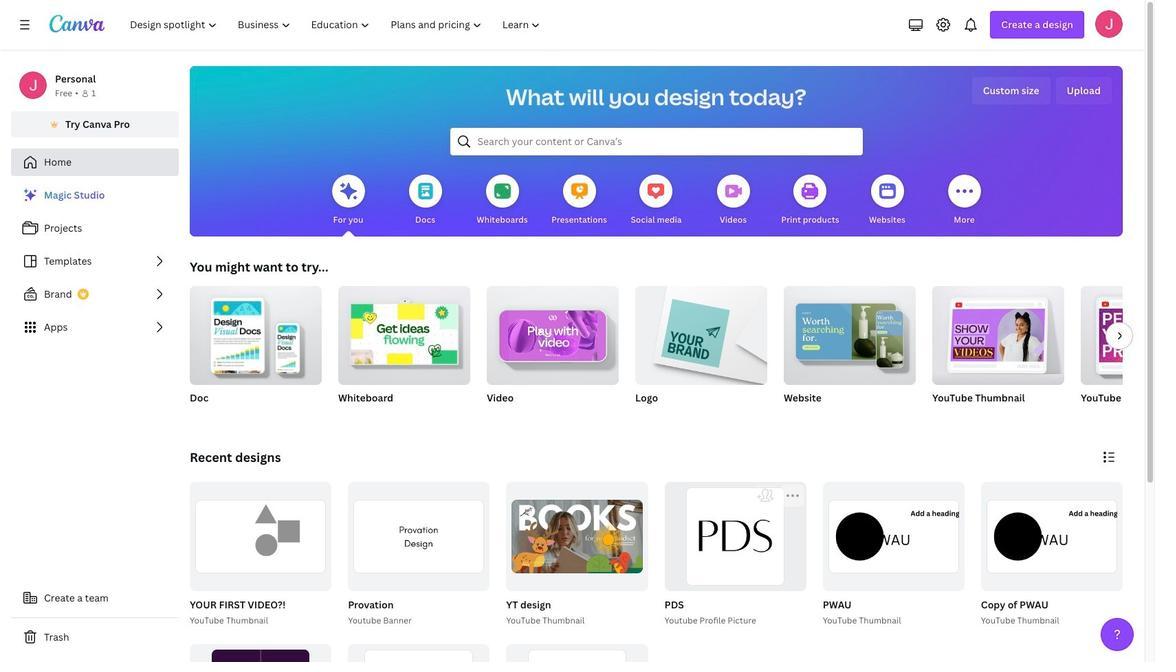 Task type: vqa. For each thing, say whether or not it's contained in the screenshot.
'James Peterson' image
yes



Task type: describe. For each thing, give the bounding box(es) containing it.
Search search field
[[478, 129, 835, 155]]



Task type: locate. For each thing, give the bounding box(es) containing it.
None search field
[[450, 128, 863, 155]]

group
[[190, 281, 322, 422], [190, 281, 322, 385], [338, 281, 470, 422], [338, 281, 470, 385], [487, 281, 619, 422], [487, 281, 619, 385], [636, 281, 768, 422], [636, 281, 768, 385], [784, 281, 916, 422], [784, 281, 916, 385], [933, 281, 1065, 422], [933, 281, 1065, 385], [1081, 286, 1156, 422], [1081, 286, 1156, 385], [187, 482, 332, 628], [190, 482, 332, 591], [345, 482, 490, 628], [348, 482, 490, 591], [504, 482, 648, 628], [662, 482, 807, 628], [665, 482, 807, 591], [820, 482, 965, 628], [823, 482, 965, 591], [979, 482, 1123, 628], [981, 482, 1123, 591], [190, 644, 332, 662], [348, 644, 490, 662], [506, 644, 648, 662]]

top level navigation element
[[121, 11, 553, 39]]

list
[[11, 182, 179, 341]]

james peterson image
[[1096, 10, 1123, 38]]



